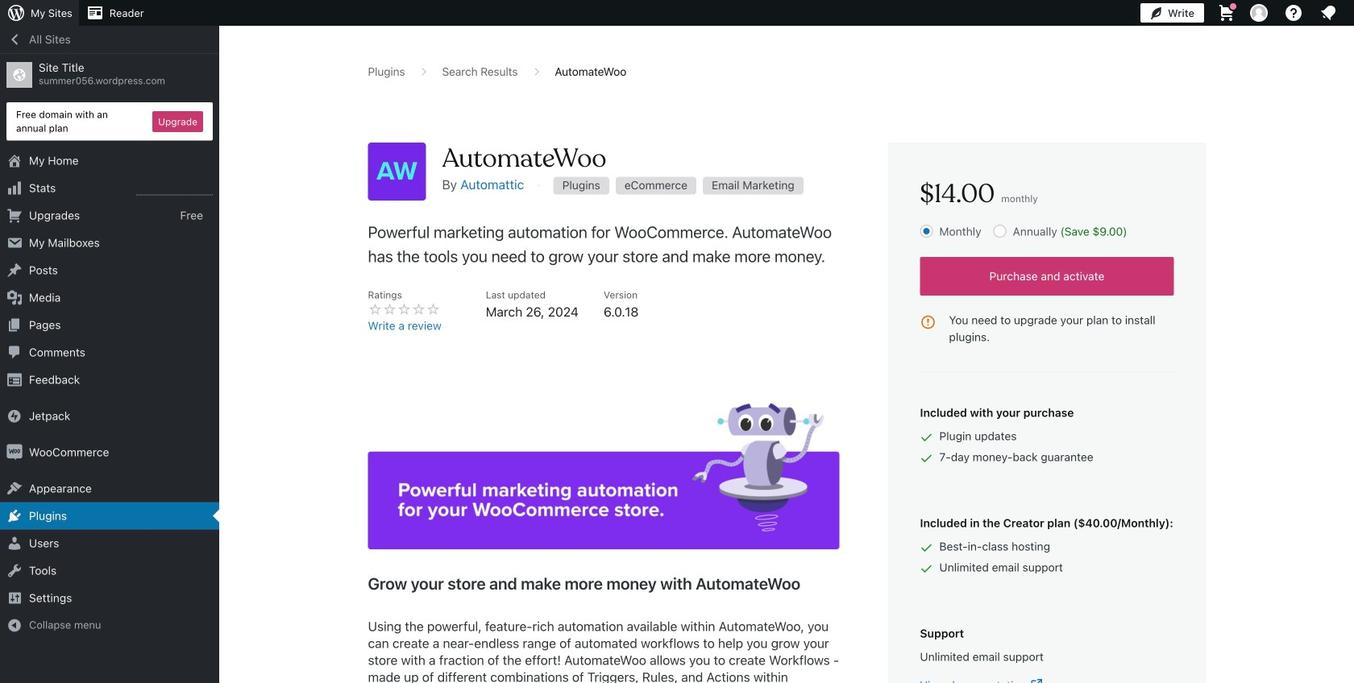 Task type: describe. For each thing, give the bounding box(es) containing it.
manage your notifications image
[[1319, 3, 1339, 23]]

1 img image from the top
[[6, 409, 23, 425]]

2 list item from the top
[[1347, 158, 1355, 233]]

1 list item from the top
[[1347, 82, 1355, 158]]

automatewoo image
[[368, 402, 840, 550]]

2 img image from the top
[[6, 445, 23, 461]]

help image
[[1285, 3, 1304, 23]]



Task type: vqa. For each thing, say whether or not it's contained in the screenshot.
2nd list item from the bottom
yes



Task type: locate. For each thing, give the bounding box(es) containing it.
my shopping cart image
[[1218, 3, 1237, 23]]

0 vertical spatial img image
[[6, 409, 23, 425]]

my profile image
[[1251, 4, 1268, 22]]

None radio
[[920, 225, 933, 238]]

list item
[[1347, 82, 1355, 158], [1347, 158, 1355, 233], [1347, 233, 1355, 293]]

None radio
[[994, 225, 1007, 238]]

img image
[[6, 409, 23, 425], [6, 445, 23, 461]]

1 vertical spatial img image
[[6, 445, 23, 461]]

highest hourly views 0 image
[[136, 185, 213, 196]]

main content
[[368, 64, 1207, 684]]

plugin icon image
[[368, 143, 426, 201]]

3 list item from the top
[[1347, 233, 1355, 293]]



